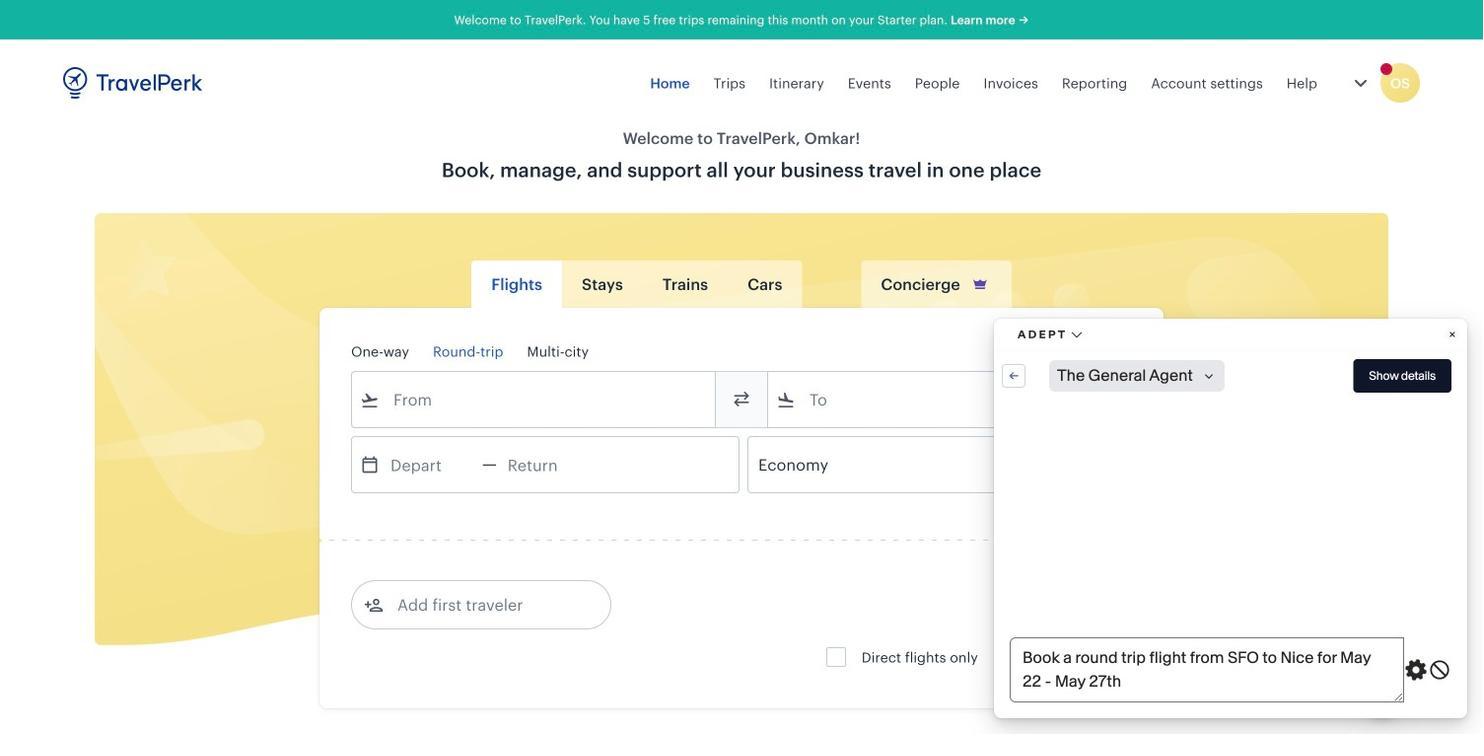 Task type: locate. For each thing, give the bounding box(es) containing it.
From search field
[[380, 384, 690, 415]]

To search field
[[796, 384, 1106, 415]]

Add first traveler search field
[[384, 589, 589, 621]]

Return text field
[[497, 437, 600, 492]]



Task type: describe. For each thing, give the bounding box(es) containing it.
Depart text field
[[380, 437, 482, 492]]



